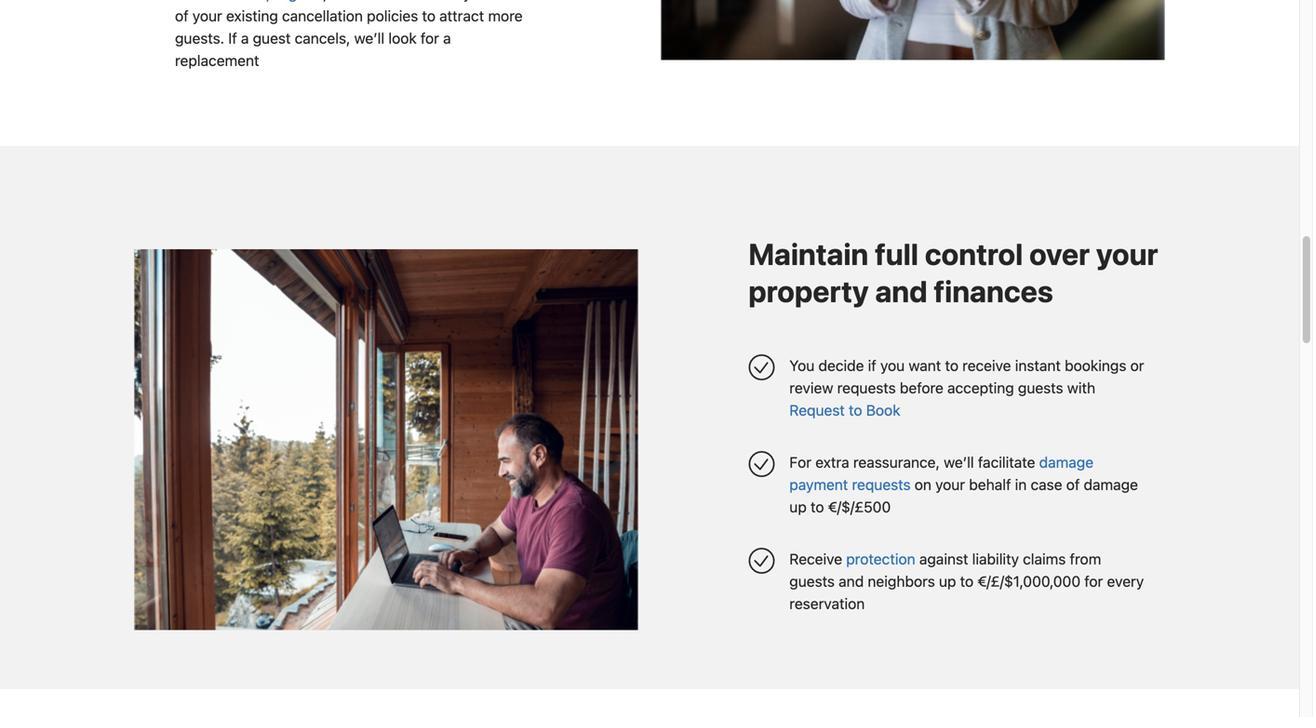 Task type: describe. For each thing, give the bounding box(es) containing it.
guest
[[253, 29, 291, 47]]

1 horizontal spatial wishlist illustration image
[[661, 0, 1166, 60]]

reservation
[[790, 595, 865, 613]]

more
[[488, 7, 523, 24]]

protection
[[846, 551, 916, 568]]

request
[[790, 402, 845, 419]]

damage inside the damage payment requests
[[1040, 454, 1094, 471]]

for
[[790, 454, 812, 471]]

to right want at the right of page
[[945, 357, 959, 375]]

liability
[[973, 551, 1019, 568]]

and inside 'against liability claims from guests and neighbors up to €/£/$1,000,000 for every reservation'
[[839, 573, 864, 591]]

,
[[323, 0, 327, 2]]

against liability claims from guests and neighbors up to €/£/$1,000,000 for every reservation
[[790, 551, 1144, 613]]

for extra reassurance, we'll facilitate
[[790, 454, 1040, 471]]

finances
[[934, 274, 1054, 309]]

damage payment requests
[[790, 454, 1094, 494]]

flexibility
[[412, 0, 471, 2]]

of inside on your behalf in case of damage up to €/$/£500
[[1067, 476, 1080, 494]]

you decide if you want to receive instant bookings or review requests before accepting guests with request to book
[[790, 357, 1145, 419]]

book
[[867, 402, 901, 419]]

, which adds flexibility to some of your existing cancellation policies to attract more guests. if a guest cancels, we'll look for a replacement
[[175, 0, 529, 69]]

receive
[[790, 551, 843, 568]]

which
[[331, 0, 371, 2]]

or
[[1131, 357, 1145, 375]]

on your behalf in case of damage up to €/$/£500
[[790, 476, 1139, 516]]

we'll inside , which adds flexibility to some of your existing cancellation policies to attract more guests. if a guest cancels, we'll look for a replacement
[[354, 29, 385, 47]]

facilitate
[[978, 454, 1036, 471]]

request to book link
[[790, 402, 901, 419]]

policies
[[367, 7, 418, 24]]

claims
[[1023, 551, 1066, 568]]

attract
[[440, 7, 484, 24]]

over
[[1030, 236, 1090, 272]]

up for protection
[[939, 573, 957, 591]]

payment
[[790, 476, 848, 494]]

you
[[881, 357, 905, 375]]

to left book
[[849, 402, 863, 419]]

to inside 'against liability claims from guests and neighbors up to €/£/$1,000,000 for every reservation'
[[960, 573, 974, 591]]

damage payment requests link
[[790, 454, 1094, 494]]

your inside maintain full control over your property and finances
[[1097, 236, 1159, 272]]

1 horizontal spatial we'll
[[944, 454, 974, 471]]

if
[[868, 357, 877, 375]]

every
[[1107, 573, 1144, 591]]

your inside on your behalf in case of damage up to €/$/£500
[[936, 476, 966, 494]]

for inside 'against liability claims from guests and neighbors up to €/£/$1,000,000 for every reservation'
[[1085, 573, 1104, 591]]

case
[[1031, 476, 1063, 494]]

up for damage payment requests
[[790, 498, 807, 516]]



Task type: locate. For each thing, give the bounding box(es) containing it.
requests down if
[[838, 379, 896, 397]]

decide
[[819, 357, 864, 375]]

cancels,
[[295, 29, 351, 47]]

your
[[193, 7, 222, 24], [1097, 236, 1159, 272], [936, 476, 966, 494]]

1 vertical spatial your
[[1097, 236, 1159, 272]]

we'll up on your behalf in case of damage up to €/$/£500 on the bottom of page
[[944, 454, 974, 471]]

0 horizontal spatial for
[[421, 29, 439, 47]]

1 vertical spatial of
[[1067, 476, 1080, 494]]

to down payment at the bottom of page
[[811, 498, 824, 516]]

to inside on your behalf in case of damage up to €/$/£500
[[811, 498, 824, 516]]

replacement
[[175, 51, 259, 69]]

1 vertical spatial we'll
[[944, 454, 974, 471]]

0 vertical spatial your
[[193, 7, 222, 24]]

in
[[1015, 476, 1027, 494]]

to down against
[[960, 573, 974, 591]]

up inside 'against liability claims from guests and neighbors up to €/£/$1,000,000 for every reservation'
[[939, 573, 957, 591]]

maintain
[[749, 236, 869, 272]]

your right on
[[936, 476, 966, 494]]

0 horizontal spatial a
[[241, 29, 249, 47]]

€/$/£500
[[828, 498, 891, 516]]

want
[[909, 357, 941, 375]]

2 horizontal spatial your
[[1097, 236, 1159, 272]]

for
[[421, 29, 439, 47], [1085, 573, 1104, 591]]

0 vertical spatial and
[[875, 274, 928, 309]]

on
[[915, 476, 932, 494]]

1 horizontal spatial a
[[443, 29, 451, 47]]

damage up case
[[1040, 454, 1094, 471]]

up inside on your behalf in case of damage up to €/$/£500
[[790, 498, 807, 516]]

1 horizontal spatial and
[[875, 274, 928, 309]]

1 vertical spatial and
[[839, 573, 864, 591]]

1 vertical spatial guests
[[790, 573, 835, 591]]

damage
[[1040, 454, 1094, 471], [1084, 476, 1139, 494]]

guests down receive
[[790, 573, 835, 591]]

0 horizontal spatial up
[[790, 498, 807, 516]]

0 vertical spatial we'll
[[354, 29, 385, 47]]

0 vertical spatial for
[[421, 29, 439, 47]]

for right look
[[421, 29, 439, 47]]

adds
[[375, 0, 408, 2]]

1 vertical spatial wishlist illustration image
[[134, 250, 639, 631]]

damage right case
[[1084, 476, 1139, 494]]

requests
[[838, 379, 896, 397], [852, 476, 911, 494]]

you
[[790, 357, 815, 375]]

instant
[[1015, 357, 1061, 375]]

and
[[875, 274, 928, 309], [839, 573, 864, 591]]

receive protection
[[790, 551, 916, 568]]

a down attract
[[443, 29, 451, 47]]

of right case
[[1067, 476, 1080, 494]]

maintain full control over your property and finances
[[749, 236, 1159, 309]]

receive
[[963, 357, 1012, 375]]

1 vertical spatial requests
[[852, 476, 911, 494]]

damage inside on your behalf in case of damage up to €/$/£500
[[1084, 476, 1139, 494]]

and inside maintain full control over your property and finances
[[875, 274, 928, 309]]

bookings
[[1065, 357, 1127, 375]]

0 vertical spatial wishlist illustration image
[[661, 0, 1166, 60]]

full
[[875, 236, 919, 272]]

look
[[389, 29, 417, 47]]

review
[[790, 379, 834, 397]]

to
[[475, 0, 489, 2], [422, 7, 436, 24], [945, 357, 959, 375], [849, 402, 863, 419], [811, 498, 824, 516], [960, 573, 974, 591]]

your right over
[[1097, 236, 1159, 272]]

reassurance,
[[854, 454, 940, 471]]

1 vertical spatial damage
[[1084, 476, 1139, 494]]

cancellation
[[282, 7, 363, 24]]

wishlist illustration image
[[661, 0, 1166, 60], [134, 250, 639, 631]]

guests down 'instant'
[[1018, 379, 1064, 397]]

requests inside the damage payment requests
[[852, 476, 911, 494]]

of up guests. at the top of page
[[175, 7, 189, 24]]

1 vertical spatial for
[[1085, 573, 1104, 591]]

a right the if
[[241, 29, 249, 47]]

your inside , which adds flexibility to some of your existing cancellation policies to attract more guests. if a guest cancels, we'll look for a replacement
[[193, 7, 222, 24]]

of inside , which adds flexibility to some of your existing cancellation policies to attract more guests. if a guest cancels, we'll look for a replacement
[[175, 7, 189, 24]]

some
[[493, 0, 529, 2]]

1 a from the left
[[241, 29, 249, 47]]

for down the from
[[1085, 573, 1104, 591]]

requests down "reassurance,"
[[852, 476, 911, 494]]

0 vertical spatial requests
[[838, 379, 896, 397]]

your up guests. at the top of page
[[193, 7, 222, 24]]

2 a from the left
[[443, 29, 451, 47]]

0 vertical spatial damage
[[1040, 454, 1094, 471]]

neighbors
[[868, 573, 935, 591]]

to up attract
[[475, 0, 489, 2]]

0 horizontal spatial we'll
[[354, 29, 385, 47]]

from
[[1070, 551, 1102, 568]]

up down payment at the bottom of page
[[790, 498, 807, 516]]

up down against
[[939, 573, 957, 591]]

0 horizontal spatial of
[[175, 7, 189, 24]]

behalf
[[969, 476, 1011, 494]]

property
[[749, 274, 869, 309]]

a
[[241, 29, 249, 47], [443, 29, 451, 47]]

1 vertical spatial up
[[939, 573, 957, 591]]

2 vertical spatial your
[[936, 476, 966, 494]]

we'll down policies
[[354, 29, 385, 47]]

€/£/$1,000,000
[[978, 573, 1081, 591]]

and down receive protection
[[839, 573, 864, 591]]

guests
[[1018, 379, 1064, 397], [790, 573, 835, 591]]

of
[[175, 7, 189, 24], [1067, 476, 1080, 494]]

1 horizontal spatial up
[[939, 573, 957, 591]]

1 horizontal spatial your
[[936, 476, 966, 494]]

we'll
[[354, 29, 385, 47], [944, 454, 974, 471]]

0 vertical spatial of
[[175, 7, 189, 24]]

0 vertical spatial guests
[[1018, 379, 1064, 397]]

to down flexibility at the left top
[[422, 7, 436, 24]]

with
[[1068, 379, 1096, 397]]

0 horizontal spatial wishlist illustration image
[[134, 250, 639, 631]]

0 horizontal spatial your
[[193, 7, 222, 24]]

and down the full on the top of page
[[875, 274, 928, 309]]

1 horizontal spatial for
[[1085, 573, 1104, 591]]

protection link
[[846, 551, 916, 568]]

for inside , which adds flexibility to some of your existing cancellation policies to attract more guests. if a guest cancels, we'll look for a replacement
[[421, 29, 439, 47]]

1 horizontal spatial of
[[1067, 476, 1080, 494]]

0 horizontal spatial guests
[[790, 573, 835, 591]]

1 horizontal spatial guests
[[1018, 379, 1064, 397]]

extra
[[816, 454, 850, 471]]

guests inside you decide if you want to receive instant bookings or review requests before accepting guests with request to book
[[1018, 379, 1064, 397]]

guests.
[[175, 29, 224, 47]]

control
[[925, 236, 1023, 272]]

if
[[228, 29, 237, 47]]

against
[[920, 551, 969, 568]]

existing
[[226, 7, 278, 24]]

accepting
[[948, 379, 1015, 397]]

up
[[790, 498, 807, 516], [939, 573, 957, 591]]

before
[[900, 379, 944, 397]]

0 horizontal spatial and
[[839, 573, 864, 591]]

requests inside you decide if you want to receive instant bookings or review requests before accepting guests with request to book
[[838, 379, 896, 397]]

guests inside 'against liability claims from guests and neighbors up to €/£/$1,000,000 for every reservation'
[[790, 573, 835, 591]]

0 vertical spatial up
[[790, 498, 807, 516]]



Task type: vqa. For each thing, say whether or not it's contained in the screenshot.
damage payment requests link
yes



